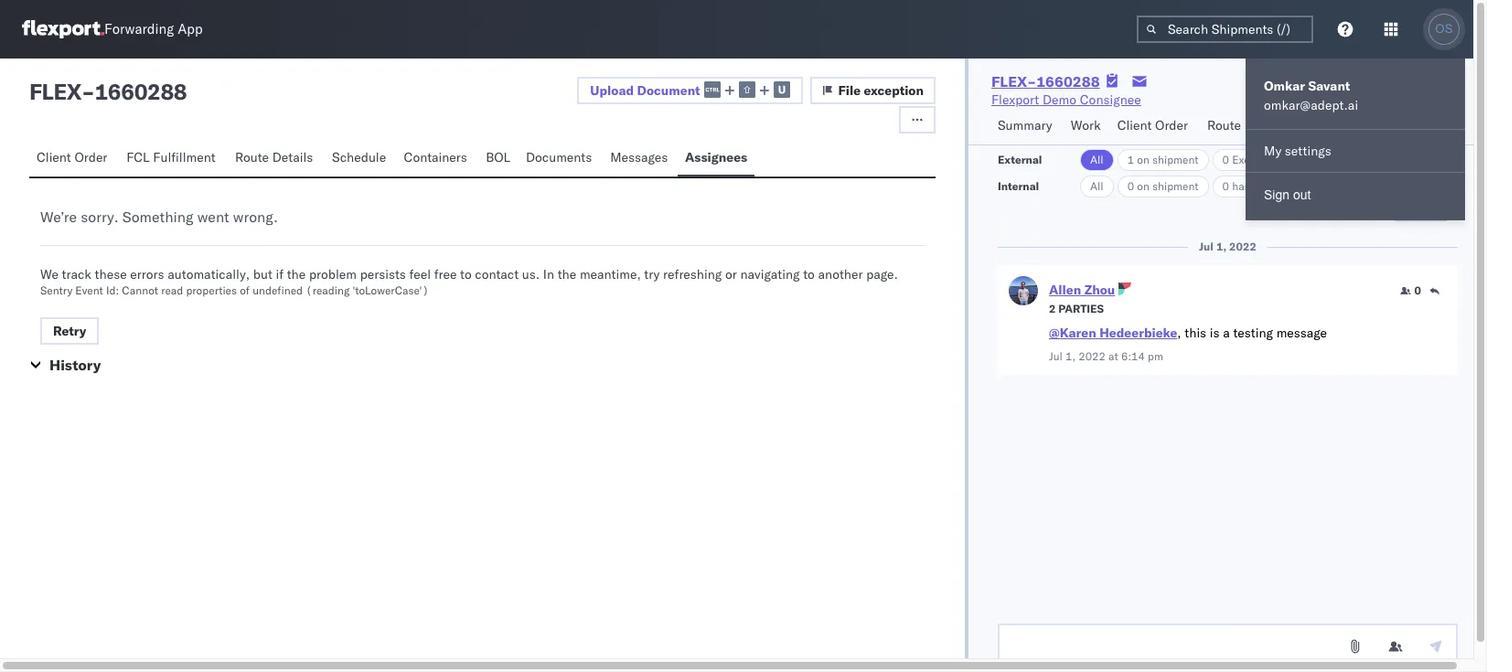 Task type: locate. For each thing, give the bounding box(es) containing it.
0 horizontal spatial client order
[[37, 149, 107, 166]]

1 vertical spatial client
[[37, 149, 71, 166]]

client order button up we're
[[29, 141, 119, 177]]

0 inside button
[[1414, 284, 1421, 297]]

@karen hedeerbieke button
[[1049, 325, 1177, 341]]

1 all button from the top
[[1080, 149, 1114, 171]]

flexport
[[991, 91, 1039, 108]]

0 horizontal spatial event
[[75, 284, 103, 297]]

to right free
[[460, 266, 472, 283]]

shipment up the '0 on shipment'
[[1152, 153, 1199, 166]]

1, down 0 hashtag
[[1216, 240, 1227, 253]]

6:14
[[1121, 349, 1145, 363]]

hedeerbieke
[[1099, 325, 1177, 341]]

1 vertical spatial messages
[[610, 149, 668, 166]]

client order up 1 on shipment
[[1117, 117, 1188, 134]]

read
[[161, 284, 183, 297]]

documents for the rightmost the documents button
[[1305, 117, 1371, 134]]

0 for 0 event
[[1305, 153, 1312, 166]]

document
[[637, 82, 700, 98]]

all button
[[1080, 149, 1114, 171], [1080, 176, 1114, 198]]

0 for 0
[[1414, 284, 1421, 297]]

to left 'another'
[[803, 266, 815, 283]]

my settings
[[1264, 143, 1331, 159]]

0 horizontal spatial the
[[287, 266, 306, 283]]

all
[[1090, 153, 1104, 166], [1090, 179, 1104, 193]]

0 horizontal spatial 2022
[[1078, 349, 1106, 363]]

client up we're
[[37, 149, 71, 166]]

documents button right bol
[[518, 141, 603, 177]]

bol
[[486, 149, 511, 166]]

0 vertical spatial 2022
[[1229, 240, 1256, 253]]

settings
[[1285, 143, 1331, 159]]

meantime,
[[580, 266, 641, 283]]

demo
[[1043, 91, 1076, 108]]

file exception button
[[810, 77, 936, 104], [810, 77, 936, 104]]

1 horizontal spatial client order
[[1117, 117, 1188, 134]]

file
[[838, 82, 861, 99]]

messages down upload document at the top of page
[[610, 149, 668, 166]]

0 vertical spatial documents
[[1305, 117, 1371, 134]]

1 to from the left
[[460, 266, 472, 283]]

or
[[725, 266, 737, 283]]

0 vertical spatial event
[[1315, 153, 1343, 166]]

0 hashtag
[[1222, 179, 1272, 193]]

client up '1'
[[1117, 117, 1152, 134]]

1 vertical spatial shipment
[[1152, 179, 1199, 193]]

0 horizontal spatial 1,
[[1065, 349, 1076, 363]]

flex-
[[991, 72, 1036, 91]]

2 the from the left
[[558, 266, 576, 283]]

jul 1, 2022
[[1199, 240, 1256, 253]]

None text field
[[998, 624, 1458, 664]]

messages button down client
[[1382, 109, 1457, 144]]

1 horizontal spatial the
[[558, 266, 576, 283]]

all for 0
[[1090, 179, 1104, 193]]

out
[[1293, 187, 1311, 202]]

on right '1'
[[1137, 153, 1149, 166]]

1 horizontal spatial to
[[803, 266, 815, 283]]

0 horizontal spatial to
[[460, 266, 472, 283]]

history button
[[49, 356, 101, 374]]

1 shipment from the top
[[1152, 153, 1199, 166]]

at
[[1109, 349, 1118, 363]]

1, inside @karen hedeerbieke , this is a testing message jul 1, 2022 at 6:14 pm
[[1065, 349, 1076, 363]]

in
[[543, 266, 554, 283]]

event up sign out button
[[1315, 153, 1343, 166]]

documents
[[1305, 117, 1371, 134], [526, 149, 592, 166]]

went
[[197, 208, 229, 226]]

1 vertical spatial on
[[1137, 179, 1149, 193]]

event down track
[[75, 284, 103, 297]]

0 vertical spatial route
[[1207, 117, 1241, 134]]

1,
[[1216, 240, 1227, 253], [1065, 349, 1076, 363]]

2022 inside @karen hedeerbieke , this is a testing message jul 1, 2022 at 6:14 pm
[[1078, 349, 1106, 363]]

is
[[1210, 325, 1220, 341]]

flexport demo consignee link
[[991, 91, 1141, 109]]

bol button
[[478, 141, 518, 177]]

route up 0 exception
[[1207, 117, 1241, 134]]

on
[[1137, 153, 1149, 166], [1137, 179, 1149, 193]]

2 shipment from the top
[[1152, 179, 1199, 193]]

0 vertical spatial jul
[[1199, 240, 1214, 253]]

client order up we're
[[37, 149, 107, 166]]

1 vertical spatial documents
[[526, 149, 592, 166]]

on for 0
[[1137, 179, 1149, 193]]

cannot
[[122, 284, 158, 297]]

the
[[287, 266, 306, 283], [558, 266, 576, 283]]

1 horizontal spatial 2022
[[1229, 240, 1256, 253]]

0 vertical spatial shipment
[[1152, 153, 1199, 166]]

2 parties
[[1049, 302, 1104, 316]]

jul up is
[[1199, 240, 1214, 253]]

0 vertical spatial client order
[[1117, 117, 1188, 134]]

shipment down 1 on shipment
[[1152, 179, 1199, 193]]

1 vertical spatial route
[[235, 149, 269, 166]]

event inside we track these errors automatically, but if the problem persists feel free to contact us. in the meantime, try refreshing or navigating to another page. sentry event id: cannot read properties of undefined (reading 'tolowercase')
[[75, 284, 103, 297]]

sentry
[[40, 284, 72, 297]]

1 vertical spatial all button
[[1080, 176, 1114, 198]]

page.
[[866, 266, 898, 283]]

route inside button
[[1207, 117, 1241, 134]]

0 horizontal spatial client
[[37, 149, 71, 166]]

1 vertical spatial order
[[74, 149, 107, 166]]

0 button
[[1400, 284, 1421, 298]]

0 horizontal spatial jul
[[1049, 349, 1063, 363]]

all down "work" button
[[1090, 179, 1104, 193]]

schedule button
[[325, 141, 396, 177]]

1 all from the top
[[1090, 153, 1104, 166]]

1 vertical spatial jul
[[1049, 349, 1063, 363]]

2 on from the top
[[1137, 179, 1149, 193]]

1660288 up flexport demo consignee
[[1036, 72, 1100, 91]]

0 vertical spatial messages
[[1389, 117, 1449, 134]]

0 vertical spatial order
[[1155, 117, 1188, 134]]

Search Shipments (/) text field
[[1137, 16, 1313, 43]]

order left fcl
[[74, 149, 107, 166]]

summary
[[998, 117, 1052, 134]]

1 vertical spatial event
[[75, 284, 103, 297]]

1 the from the left
[[287, 266, 306, 283]]

(reading
[[306, 284, 350, 297]]

zhou
[[1084, 282, 1115, 298]]

all left '1'
[[1090, 153, 1104, 166]]

order
[[1155, 117, 1188, 134], [74, 149, 107, 166]]

1, down @karen
[[1065, 349, 1076, 363]]

a
[[1223, 325, 1230, 341]]

0 horizontal spatial messages
[[610, 149, 668, 166]]

order up 1 on shipment
[[1155, 117, 1188, 134]]

navigating
[[740, 266, 800, 283]]

1 vertical spatial all
[[1090, 179, 1104, 193]]

1660288 down forwarding
[[95, 78, 187, 105]]

undefined
[[253, 284, 303, 297]]

0 vertical spatial 1,
[[1216, 240, 1227, 253]]

1 vertical spatial 1,
[[1065, 349, 1076, 363]]

documents button up 0 event
[[1297, 109, 1382, 144]]

internal
[[998, 179, 1039, 193]]

automatically,
[[168, 266, 250, 283]]

0 vertical spatial on
[[1137, 153, 1149, 166]]

as
[[1372, 82, 1386, 99]]

2022 left "at"
[[1078, 349, 1106, 363]]

@karen hedeerbieke , this is a testing message jul 1, 2022 at 6:14 pm
[[1049, 325, 1327, 363]]

1 horizontal spatial messages
[[1389, 117, 1449, 134]]

0 horizontal spatial documents
[[526, 149, 592, 166]]

2 all button from the top
[[1080, 176, 1114, 198]]

0 horizontal spatial 1660288
[[95, 78, 187, 105]]

1 horizontal spatial event
[[1315, 153, 1343, 166]]

work button
[[1063, 109, 1110, 144]]

omkar savant omkar@adept.ai
[[1264, 78, 1358, 113]]

documents button
[[1297, 109, 1382, 144], [518, 141, 603, 177]]

the right if
[[287, 266, 306, 283]]

messages button
[[1382, 109, 1457, 144], [603, 141, 678, 177]]

documents right bol button
[[526, 149, 592, 166]]

documents for the documents button to the left
[[526, 149, 592, 166]]

client order
[[1117, 117, 1188, 134], [37, 149, 107, 166]]

parties
[[1058, 302, 1104, 316]]

0 horizontal spatial documents button
[[518, 141, 603, 177]]

0 vertical spatial client
[[1117, 117, 1152, 134]]

messages for left messages button
[[610, 149, 668, 166]]

we're sorry. something went wrong.
[[40, 208, 278, 226]]

flex-1660288 link
[[991, 72, 1100, 91]]

flex
[[29, 78, 81, 105]]

2 parties button
[[1049, 300, 1104, 316]]

exception
[[864, 82, 924, 99]]

we're
[[40, 208, 77, 226]]

view as client
[[1340, 82, 1424, 99]]

jul down @karen
[[1049, 349, 1063, 363]]

route inside button
[[235, 149, 269, 166]]

on down 1 on shipment
[[1137, 179, 1149, 193]]

1 vertical spatial 2022
[[1078, 349, 1106, 363]]

documents down omkar@adept.ai
[[1305, 117, 1371, 134]]

messages down client
[[1389, 117, 1449, 134]]

0 event
[[1305, 153, 1343, 166]]

0 vertical spatial all
[[1090, 153, 1104, 166]]

os
[[1435, 22, 1453, 36]]

all button down "work" button
[[1080, 176, 1114, 198]]

wrong.
[[233, 208, 278, 226]]

1 horizontal spatial documents
[[1305, 117, 1371, 134]]

0 vertical spatial all button
[[1080, 149, 1114, 171]]

all button left '1'
[[1080, 149, 1114, 171]]

the right in
[[558, 266, 576, 283]]

consignee
[[1080, 91, 1141, 108]]

1 horizontal spatial route
[[1207, 117, 1241, 134]]

2022 down 0 hashtag
[[1229, 240, 1256, 253]]

route left 'details'
[[235, 149, 269, 166]]

forwarding
[[104, 21, 174, 38]]

2 all from the top
[[1090, 179, 1104, 193]]

app
[[178, 21, 203, 38]]

messages button down upload document at the top of page
[[603, 141, 678, 177]]

summary button
[[990, 109, 1063, 144]]

1 on from the top
[[1137, 153, 1149, 166]]

0 horizontal spatial route
[[235, 149, 269, 166]]

1 horizontal spatial documents button
[[1297, 109, 1382, 144]]

file exception
[[838, 82, 924, 99]]

client order button up 1 on shipment
[[1110, 109, 1200, 144]]

1 horizontal spatial jul
[[1199, 240, 1214, 253]]

0 horizontal spatial client order button
[[29, 141, 119, 177]]



Task type: describe. For each thing, give the bounding box(es) containing it.
allen zhou
[[1049, 282, 1115, 298]]

upload
[[590, 82, 634, 98]]

exception
[[1232, 153, 1281, 166]]

try
[[644, 266, 660, 283]]

all button for 0
[[1080, 176, 1114, 198]]

external
[[998, 153, 1042, 166]]

upload document
[[590, 82, 700, 98]]

problem
[[309, 266, 357, 283]]

1 on shipment
[[1127, 153, 1199, 166]]

0 on shipment
[[1127, 179, 1199, 193]]

allen zhou button
[[1049, 282, 1115, 298]]

fulfillment
[[153, 149, 215, 166]]

all button for 1
[[1080, 149, 1114, 171]]

sign
[[1264, 187, 1290, 202]]

feel
[[409, 266, 431, 283]]

errors
[[130, 266, 164, 283]]

these
[[95, 266, 127, 283]]

fcl
[[126, 149, 150, 166]]

0 for 0 exception
[[1222, 153, 1229, 166]]

history
[[49, 356, 101, 374]]

my
[[1264, 143, 1281, 159]]

assignees
[[685, 149, 747, 166]]

retry
[[53, 323, 86, 339]]

persists
[[360, 266, 406, 283]]

free
[[434, 266, 457, 283]]

flex-1660288
[[991, 72, 1100, 91]]

2 to from the left
[[803, 266, 815, 283]]

my settings link
[[1246, 134, 1465, 168]]

id:
[[106, 284, 119, 297]]

view
[[1340, 82, 1369, 99]]

forwarding app link
[[22, 20, 203, 38]]

message
[[1276, 325, 1327, 341]]

upload document button
[[577, 77, 803, 104]]

but
[[253, 266, 272, 283]]

1 horizontal spatial client order button
[[1110, 109, 1200, 144]]

fcl fulfillment
[[126, 149, 215, 166]]

flexport. image
[[22, 20, 104, 38]]

sops
[[1258, 117, 1289, 134]]

sign out
[[1264, 187, 1311, 202]]

contact
[[475, 266, 519, 283]]

sorry.
[[81, 208, 119, 226]]

us.
[[522, 266, 540, 283]]

1
[[1127, 153, 1134, 166]]

route for route
[[1207, 117, 1241, 134]]

sign out button
[[1246, 177, 1465, 213]]

shipment for 0 on shipment
[[1152, 179, 1199, 193]]

0 horizontal spatial order
[[74, 149, 107, 166]]

os button
[[1423, 8, 1465, 50]]

messages for messages button to the right
[[1389, 117, 1449, 134]]

route for route details
[[235, 149, 269, 166]]

shipment for 1 on shipment
[[1152, 153, 1199, 166]]

jul inside @karen hedeerbieke , this is a testing message jul 1, 2022 at 6:14 pm
[[1049, 349, 1063, 363]]

sops button
[[1250, 109, 1297, 144]]

-
[[81, 78, 95, 105]]

assignees button
[[678, 141, 755, 177]]

on for 1
[[1137, 153, 1149, 166]]

route details button
[[228, 141, 325, 177]]

another
[[818, 266, 863, 283]]

view as client button
[[1311, 77, 1436, 104]]

0 horizontal spatial messages button
[[603, 141, 678, 177]]

0 for 0 on shipment
[[1127, 179, 1134, 193]]

hashtag
[[1232, 179, 1272, 193]]

omkar@adept.ai
[[1264, 97, 1358, 113]]

0 exception
[[1222, 153, 1281, 166]]

1 horizontal spatial client
[[1117, 117, 1152, 134]]

@karen
[[1049, 325, 1096, 341]]

0 for 0 hashtag
[[1222, 179, 1229, 193]]

flexport demo consignee
[[991, 91, 1141, 108]]

1 horizontal spatial messages button
[[1382, 109, 1457, 144]]

something
[[122, 208, 193, 226]]

2
[[1049, 302, 1056, 316]]

if
[[276, 266, 284, 283]]

fcl fulfillment button
[[119, 141, 228, 177]]

1 vertical spatial client order
[[37, 149, 107, 166]]

allen
[[1049, 282, 1081, 298]]

omkar
[[1264, 78, 1305, 94]]

1 horizontal spatial 1,
[[1216, 240, 1227, 253]]

flex - 1660288
[[29, 78, 187, 105]]

containers button
[[396, 141, 478, 177]]

'tolowercase')
[[352, 284, 429, 297]]

savant
[[1308, 78, 1350, 94]]

all for 1
[[1090, 153, 1104, 166]]

work
[[1071, 117, 1101, 134]]

retry button
[[40, 317, 99, 345]]

1 horizontal spatial 1660288
[[1036, 72, 1100, 91]]

we
[[40, 266, 59, 283]]

1 horizontal spatial order
[[1155, 117, 1188, 134]]

track
[[62, 266, 91, 283]]



Task type: vqa. For each thing, say whether or not it's contained in the screenshot.
the bottommost Warehouse
no



